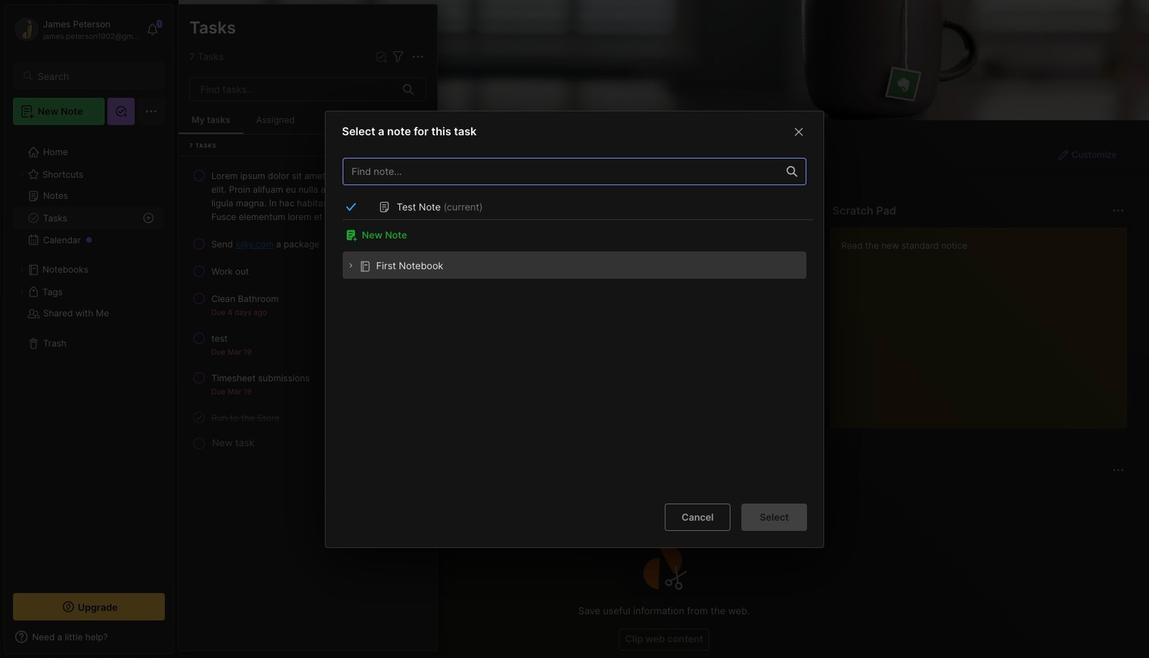 Task type: describe. For each thing, give the bounding box(es) containing it.
dropdown list menu
[[382, 222, 505, 351]]

Start writing… text field
[[841, 228, 1127, 418]]

work out 2 cell
[[211, 265, 249, 278]]

clean bathroom 3 cell
[[211, 292, 279, 306]]

timesheet submissions 5 cell
[[211, 371, 310, 385]]

send x@y.com a package 1 cell
[[211, 237, 320, 251]]

2 tab list from the top
[[203, 487, 1123, 503]]

1 tab list from the top
[[203, 227, 808, 244]]

expand tags image
[[18, 288, 26, 296]]



Task type: locate. For each thing, give the bounding box(es) containing it.
Go to note or move task field
[[381, 189, 464, 209]]

run to the store 6 cell
[[211, 411, 280, 425]]

tab
[[203, 227, 243, 244], [249, 227, 304, 244], [203, 487, 255, 503], [261, 487, 302, 503], [308, 487, 365, 503]]

Find tasks… text field
[[192, 78, 395, 101]]

Find note… text field
[[343, 160, 779, 182]]

test 4 cell
[[211, 332, 228, 345]]

none search field inside main element
[[38, 68, 153, 84]]

tree inside main element
[[5, 133, 173, 581]]

1 vertical spatial tab list
[[203, 487, 1123, 503]]

tree
[[5, 133, 173, 581]]

tab list
[[203, 227, 808, 244], [203, 487, 1123, 503]]

row group
[[179, 162, 437, 454], [200, 252, 1149, 438]]

close image
[[791, 123, 807, 140]]

new task image
[[374, 50, 388, 64]]

expand notebooks image
[[18, 266, 26, 274]]

lorem ipsum dolor sit amet, consectetur adipiscing elit. proin alifuam eu nulla a tincidunt. curabitur ut ligula magna. in hac habitasse platea dictumst. fusce elementum lorem et auctor dignissim. proin eget mi id urna euismod consectetur. pellentesque porttitor ac urna quis fermentum: 0 cell
[[211, 169, 426, 224]]

main element
[[0, 0, 178, 659]]

row
[[184, 164, 432, 229], [184, 232, 432, 257], [336, 251, 807, 279], [184, 259, 432, 284], [184, 287, 432, 324], [184, 326, 432, 363], [184, 366, 432, 403], [184, 406, 432, 430]]

None search field
[[38, 68, 153, 84]]

cell
[[343, 251, 807, 279]]

Search text field
[[38, 70, 153, 83]]

0 vertical spatial tab list
[[203, 227, 808, 244]]



Task type: vqa. For each thing, say whether or not it's contained in the screenshot.
2nd tab list from the top
yes



